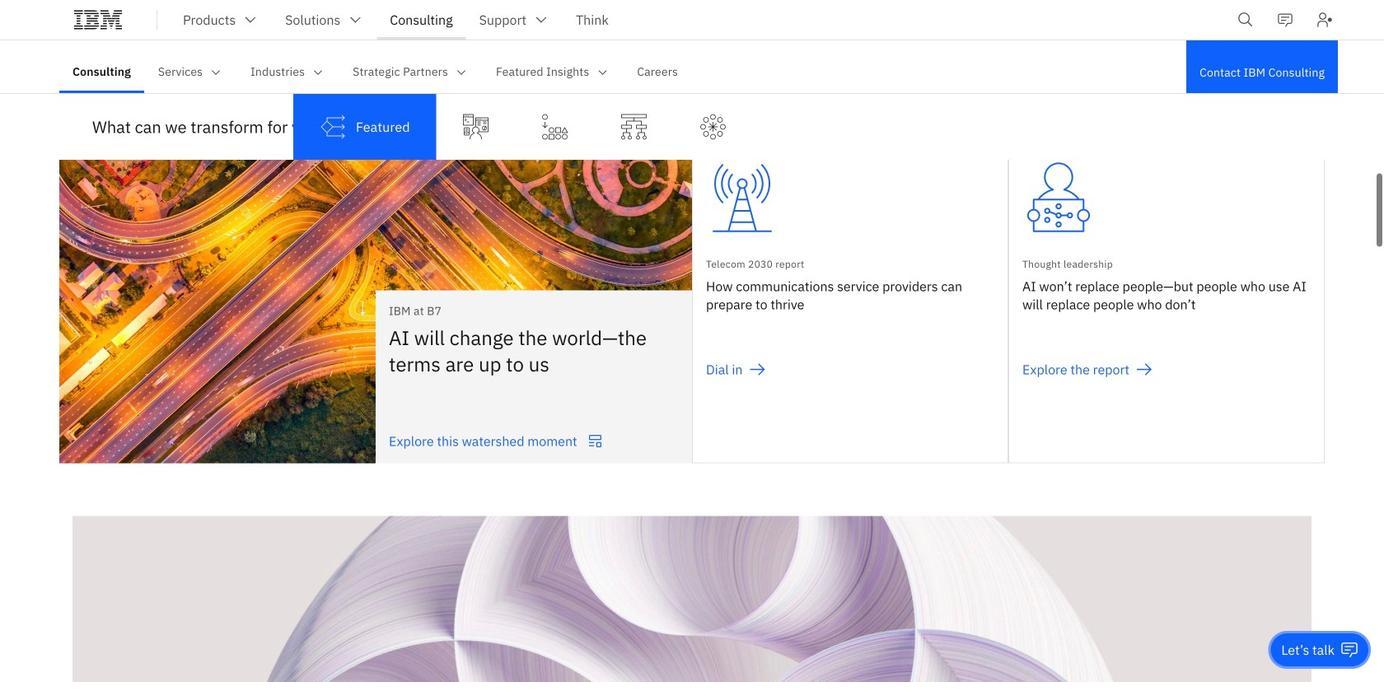 Task type: describe. For each thing, give the bounding box(es) containing it.
let's talk element
[[1281, 641, 1335, 659]]



